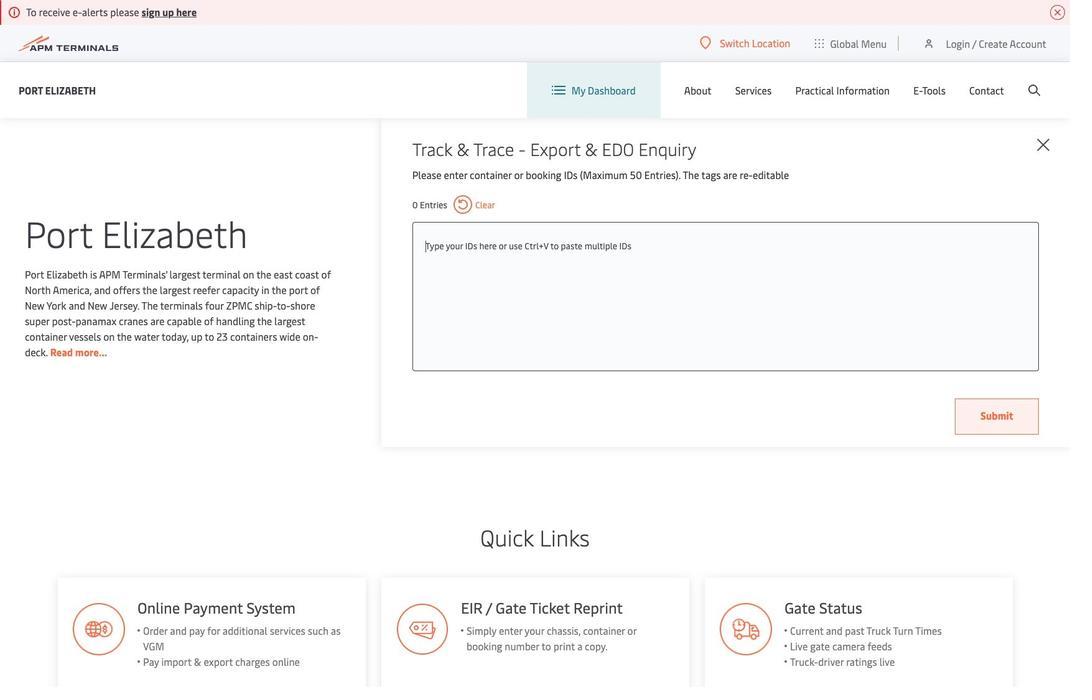 Task type: describe. For each thing, give the bounding box(es) containing it.
manager truck appointments - 53 image
[[720, 603, 772, 656]]

Type or paste your IDs here text field
[[425, 235, 1026, 258]]

apmt icon 135 image
[[396, 603, 448, 656]]

book online services - 105 image
[[72, 603, 124, 656]]

close alert image
[[1050, 5, 1065, 20]]



Task type: locate. For each thing, give the bounding box(es) containing it.
craine 1600 image
[[63, 301, 281, 488]]



Task type: vqa. For each thing, say whether or not it's contained in the screenshot.
apmt icon 135
yes



